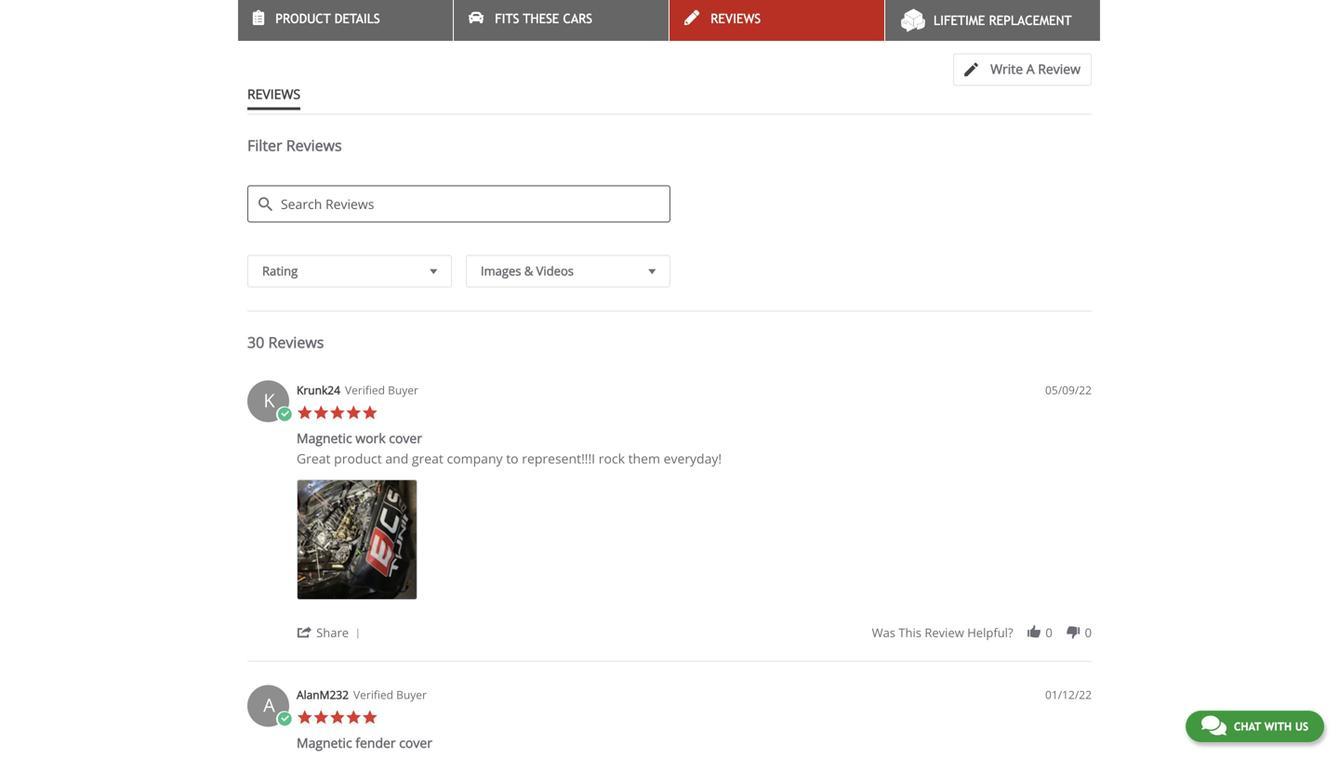 Task type: describe. For each thing, give the bounding box(es) containing it.
reviews link
[[670, 0, 884, 41]]

this
[[899, 625, 922, 642]]

image of review by krunk24 on  9 may 2022 number 1 image
[[297, 480, 418, 601]]

alanm232
[[297, 688, 349, 703]]

krunk24 verified buyer
[[297, 383, 418, 398]]

buyer for a
[[396, 688, 427, 703]]

lifetime replacement
[[934, 13, 1072, 28]]

cars
[[563, 11, 592, 26]]

great
[[412, 450, 443, 468]]

chat
[[1234, 721, 1261, 734]]

work
[[355, 430, 386, 447]]

filter reviews
[[247, 135, 342, 155]]

rating
[[262, 263, 298, 280]]

1 0 from the left
[[1046, 625, 1052, 642]]

magnetic work cover great product and great company to represent!!!i rock them everyday!
[[297, 430, 722, 468]]

reviews
[[247, 85, 300, 103]]

verified for k
[[345, 383, 385, 398]]

a inside tab panel
[[263, 693, 275, 719]]

chat with us link
[[1186, 711, 1324, 743]]

chat with us
[[1234, 721, 1308, 734]]

rock
[[599, 450, 625, 468]]

down triangle image for rating
[[425, 262, 442, 281]]

vote down review by krunk24 on  9 may 2022 image
[[1065, 625, 1081, 641]]

circle checkmark image
[[276, 712, 292, 728]]

was
[[872, 625, 895, 642]]

product
[[275, 11, 331, 26]]

verified buyer heading for k
[[345, 383, 418, 399]]

images & videos
[[481, 263, 574, 280]]

and
[[385, 450, 409, 468]]

write a review
[[990, 60, 1081, 78]]

magnetic work cover heading
[[297, 430, 422, 451]]

write a review button
[[953, 54, 1092, 86]]

krunk24
[[297, 383, 340, 398]]

fits these cars
[[495, 11, 592, 26]]

product details link
[[238, 0, 453, 41]]

share image
[[297, 625, 313, 641]]

buyer for k
[[388, 383, 418, 398]]

was this review helpful?
[[872, 625, 1013, 642]]

to
[[506, 450, 519, 468]]

magnetic for magnetic fender cover
[[297, 735, 352, 752]]

magnetic fender cover heading
[[297, 735, 432, 756]]

&
[[524, 263, 533, 280]]

review date 01/12/22 element
[[1045, 688, 1092, 704]]

them
[[628, 450, 660, 468]]

Rating Filter field
[[247, 255, 452, 288]]

review
[[1038, 60, 1081, 78]]

great
[[297, 450, 331, 468]]

seperator image
[[352, 629, 363, 640]]

comments image
[[1201, 715, 1226, 737]]

write no frame image
[[964, 63, 988, 77]]

product
[[334, 450, 382, 468]]

helpful?
[[967, 625, 1013, 642]]

lifetime replacement link
[[885, 0, 1100, 41]]



Task type: vqa. For each thing, say whether or not it's contained in the screenshot.
the everyday!
yes



Task type: locate. For each thing, give the bounding box(es) containing it.
2 down triangle image from the left
[[644, 262, 660, 281]]

company
[[447, 450, 503, 468]]

reviews inside heading
[[286, 135, 342, 155]]

0 vertical spatial magnetic
[[297, 430, 352, 447]]

filter
[[247, 135, 282, 155]]

0 vertical spatial cover
[[389, 430, 422, 447]]

a left circle checkmark icon
[[263, 693, 275, 719]]

write
[[990, 60, 1023, 78]]

tab panel
[[238, 372, 1101, 758]]

down triangle image inside the images & videos 'field'
[[644, 262, 660, 281]]

Search Reviews search field
[[247, 186, 670, 223]]

a inside dropdown button
[[1026, 60, 1035, 78]]

0 right vote up review by krunk24 on  9 may 2022 "image"
[[1046, 625, 1052, 642]]

circle checkmark image
[[276, 407, 292, 423]]

magnifying glass image
[[259, 198, 272, 212]]

cover up and
[[389, 430, 422, 447]]

magnetic inside heading
[[297, 735, 352, 752]]

fits these cars link
[[454, 0, 669, 41]]

2 vertical spatial reviews
[[268, 333, 324, 353]]

0
[[1046, 625, 1052, 642], [1085, 625, 1092, 642]]

lifetime
[[934, 13, 985, 28]]

30 reviews
[[247, 333, 324, 353]]

a right write
[[1026, 60, 1035, 78]]

1 vertical spatial verified buyer heading
[[353, 688, 427, 704]]

verified buyer heading
[[345, 383, 418, 399], [353, 688, 427, 704]]

cover for work
[[389, 430, 422, 447]]

2 magnetic from the top
[[297, 735, 352, 752]]

1 down triangle image from the left
[[425, 262, 442, 281]]

verified right krunk24
[[345, 383, 385, 398]]

k
[[264, 388, 275, 414]]

filter reviews heading
[[247, 135, 1092, 172]]

verified up fender at the bottom
[[353, 688, 393, 703]]

verified
[[345, 383, 385, 398], [353, 688, 393, 703]]

magnetic inside magnetic work cover great product and great company to represent!!!i rock them everyday!
[[297, 430, 352, 447]]

01/12/22
[[1045, 688, 1092, 703]]

verified buyer heading up work
[[345, 383, 418, 399]]

1 vertical spatial cover
[[399, 735, 432, 752]]

review
[[925, 625, 964, 642]]

1 vertical spatial a
[[263, 693, 275, 719]]

with
[[1264, 721, 1292, 734]]

share
[[316, 625, 349, 642]]

review date 05/09/22 element
[[1045, 383, 1092, 399]]

1 vertical spatial reviews
[[286, 135, 342, 155]]

0 horizontal spatial 0
[[1046, 625, 1052, 642]]

cover for fender
[[399, 735, 432, 752]]

buyer up the 'magnetic fender cover'
[[396, 688, 427, 703]]

group
[[872, 625, 1092, 642]]

share button
[[297, 624, 367, 642]]

1 vertical spatial verified
[[353, 688, 393, 703]]

1 horizontal spatial down triangle image
[[644, 262, 660, 281]]

1 horizontal spatial 0
[[1085, 625, 1092, 642]]

30
[[247, 333, 264, 353]]

videos
[[536, 263, 574, 280]]

product details
[[275, 11, 380, 26]]

reviews
[[711, 11, 761, 26], [286, 135, 342, 155], [268, 333, 324, 353]]

1 magnetic from the top
[[297, 430, 352, 447]]

magnetic fender cover
[[297, 735, 432, 752]]

vote up review by krunk24 on  9 may 2022 image
[[1026, 625, 1042, 641]]

0 horizontal spatial down triangle image
[[425, 262, 442, 281]]

us
[[1295, 721, 1308, 734]]

0 vertical spatial verified buyer heading
[[345, 383, 418, 399]]

these
[[523, 11, 559, 26]]

alanm232 verified buyer
[[297, 688, 427, 703]]

represent!!!i
[[522, 450, 595, 468]]

fender
[[355, 735, 396, 752]]

replacement
[[989, 13, 1072, 28]]

magnetic for magnetic work cover great product and great company to represent!!!i rock them everyday!
[[297, 430, 352, 447]]

Images & Videos Filter field
[[466, 255, 670, 288]]

everyday!
[[664, 450, 722, 468]]

0 vertical spatial a
[[1026, 60, 1035, 78]]

cover inside heading
[[399, 735, 432, 752]]

0 vertical spatial buyer
[[388, 383, 418, 398]]

cover right fender at the bottom
[[399, 735, 432, 752]]

1 horizontal spatial a
[[1026, 60, 1035, 78]]

down triangle image inside rating filter field
[[425, 262, 442, 281]]

details
[[335, 11, 380, 26]]

reviews for 30 reviews
[[268, 333, 324, 353]]

4.7 star rating element
[[545, 0, 600, 35]]

buyer
[[388, 383, 418, 398], [396, 688, 427, 703]]

fits
[[495, 11, 519, 26]]

reviews for filter reviews
[[286, 135, 342, 155]]

buyer up magnetic work cover 'heading'
[[388, 383, 418, 398]]

0 vertical spatial reviews
[[711, 11, 761, 26]]

magnetic up the great
[[297, 430, 352, 447]]

2 0 from the left
[[1085, 625, 1092, 642]]

a
[[1026, 60, 1035, 78], [263, 693, 275, 719]]

down triangle image
[[425, 262, 442, 281], [644, 262, 660, 281]]

magnetic
[[297, 430, 352, 447], [297, 735, 352, 752]]

cover inside magnetic work cover great product and great company to represent!!!i rock them everyday!
[[389, 430, 422, 447]]

0 vertical spatial verified
[[345, 383, 385, 398]]

star image
[[651, 0, 676, 24], [676, 0, 700, 24], [313, 405, 329, 421], [329, 405, 345, 421], [345, 405, 362, 421], [362, 405, 378, 421], [297, 710, 313, 726], [329, 710, 345, 726]]

0 right vote down review by krunk24 on  9 may 2022 image
[[1085, 625, 1092, 642]]

cover
[[389, 430, 422, 447], [399, 735, 432, 752]]

list item
[[297, 480, 418, 601]]

05/09/22
[[1045, 383, 1092, 398]]

down triangle image for images & videos
[[644, 262, 660, 281]]

magnetic down alanm232
[[297, 735, 352, 752]]

star image
[[297, 405, 313, 421], [313, 710, 329, 726], [345, 710, 362, 726], [362, 710, 378, 726]]

images
[[481, 263, 521, 280]]

1 vertical spatial buyer
[[396, 688, 427, 703]]

group containing was this review helpful?
[[872, 625, 1092, 642]]

tab panel containing k
[[238, 372, 1101, 758]]

verified buyer heading for a
[[353, 688, 427, 704]]

verified for a
[[353, 688, 393, 703]]

verified buyer heading up fender at the bottom
[[353, 688, 427, 704]]

0 horizontal spatial a
[[263, 693, 275, 719]]

1 vertical spatial magnetic
[[297, 735, 352, 752]]



